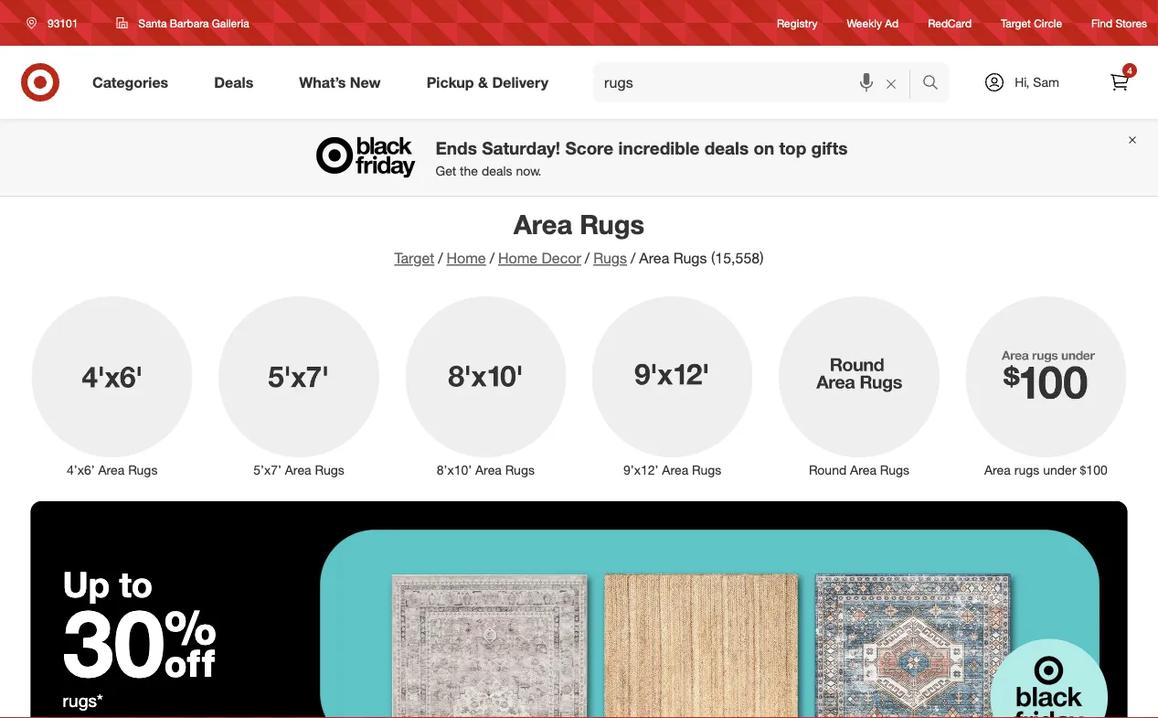 Task type: vqa. For each thing, say whether or not it's contained in the screenshot.
search
yes



Task type: describe. For each thing, give the bounding box(es) containing it.
deals link
[[199, 62, 276, 102]]

galleria
[[212, 16, 249, 30]]

registry link
[[778, 15, 818, 31]]

hi, sam
[[1015, 74, 1060, 90]]

up to
[[63, 562, 153, 605]]

area rugs under $100 link
[[953, 293, 1140, 479]]

1 / from the left
[[438, 249, 443, 267]]

$100
[[1081, 462, 1108, 478]]

search
[[915, 75, 959, 93]]

what's
[[299, 73, 346, 91]]

score
[[566, 137, 614, 158]]

stores
[[1116, 16, 1148, 30]]

find
[[1092, 16, 1113, 30]]

target circle link
[[1002, 15, 1063, 31]]

area inside 4'x6' area rugs link
[[98, 462, 125, 478]]

area inside 5'x7' area rugs "link"
[[285, 462, 312, 478]]

registry
[[778, 16, 818, 30]]

area right rugs link
[[640, 249, 670, 267]]

rugs inside 5'x7' area rugs "link"
[[315, 462, 345, 478]]

area up home decor link
[[514, 208, 573, 240]]

4
[[1128, 64, 1133, 76]]

ad
[[886, 16, 899, 30]]

santa barbara galleria button
[[105, 6, 261, 39]]

4'x6' area rugs
[[67, 462, 158, 478]]

up
[[63, 562, 110, 605]]

gifts
[[812, 137, 848, 158]]

round area rugs
[[809, 462, 910, 478]]

weekly
[[848, 16, 883, 30]]

saturday!
[[482, 137, 561, 158]]

&
[[478, 73, 488, 91]]

0 horizontal spatial deals
[[482, 163, 513, 179]]

1 horizontal spatial deals
[[705, 137, 749, 158]]

8'x10' area rugs link
[[393, 293, 579, 479]]

rugs inside 8'x10' area rugs link
[[506, 462, 535, 478]]

5'x7'
[[254, 462, 282, 478]]

get
[[436, 163, 457, 179]]

rugs inside 'round area rugs' link
[[881, 462, 910, 478]]

sam
[[1034, 74, 1060, 90]]

2 home from the left
[[499, 249, 538, 267]]

categories link
[[77, 62, 191, 102]]

redcard
[[929, 16, 972, 30]]

4'x6'
[[67, 462, 95, 478]]

area inside 'round area rugs' link
[[851, 462, 877, 478]]

weekly ad link
[[848, 15, 899, 31]]

4 / from the left
[[631, 249, 636, 267]]

target black friday image
[[31, 501, 1128, 718]]

8'x10'
[[437, 462, 472, 478]]

categories
[[92, 73, 169, 91]]



Task type: locate. For each thing, give the bounding box(es) containing it.
0 horizontal spatial target
[[395, 249, 435, 267]]

area
[[514, 208, 573, 240], [640, 249, 670, 267], [98, 462, 125, 478], [285, 462, 312, 478], [476, 462, 502, 478], [663, 462, 689, 478], [851, 462, 877, 478], [985, 462, 1011, 478]]

1 horizontal spatial home
[[499, 249, 538, 267]]

rugs right 5'x7'
[[315, 462, 345, 478]]

area rugs target / home / home decor / rugs / area rugs (15,558)
[[395, 208, 764, 267]]

area right 5'x7'
[[285, 462, 312, 478]]

0 vertical spatial target
[[1002, 16, 1032, 30]]

9'x12'
[[624, 462, 659, 478]]

1 vertical spatial target
[[395, 249, 435, 267]]

(15,558)
[[712, 249, 764, 267]]

1 vertical spatial deals
[[482, 163, 513, 179]]

0 vertical spatial deals
[[705, 137, 749, 158]]

30
[[63, 586, 217, 699]]

rugs up rugs link
[[580, 208, 645, 240]]

incredible
[[619, 137, 700, 158]]

8'x10' area rugs
[[437, 462, 535, 478]]

rugs*
[[63, 690, 103, 711]]

/ right "home" 'link'
[[490, 249, 495, 267]]

deals left on
[[705, 137, 749, 158]]

find stores link
[[1092, 15, 1148, 31]]

home right target link
[[447, 249, 486, 267]]

barbara
[[170, 16, 209, 30]]

area right 9'x12' at the right bottom of the page
[[663, 462, 689, 478]]

93101
[[48, 16, 78, 30]]

search button
[[915, 62, 959, 106]]

deals
[[214, 73, 254, 91]]

the
[[460, 163, 478, 179]]

area rugs under $100
[[985, 462, 1108, 478]]

/
[[438, 249, 443, 267], [490, 249, 495, 267], [585, 249, 590, 267], [631, 249, 636, 267]]

1 horizontal spatial target
[[1002, 16, 1032, 30]]

area left the 'rugs'
[[985, 462, 1011, 478]]

home decor link
[[499, 249, 582, 267]]

ends saturday! score incredible deals on top gifts get the deals now.
[[436, 137, 848, 179]]

/ left "home" 'link'
[[438, 249, 443, 267]]

5'x7' area rugs link
[[206, 293, 393, 479]]

rugs left (15,558)
[[674, 249, 708, 267]]

target circle
[[1002, 16, 1063, 30]]

santa barbara galleria
[[138, 16, 249, 30]]

area inside area rugs under $100 link
[[985, 462, 1011, 478]]

top
[[780, 137, 807, 158]]

under
[[1044, 462, 1077, 478]]

decor
[[542, 249, 582, 267]]

pickup
[[427, 73, 474, 91]]

What can we help you find? suggestions appear below search field
[[594, 62, 928, 102]]

rugs inside 9'x12' area rugs link
[[693, 462, 722, 478]]

rugs right '8'x10''
[[506, 462, 535, 478]]

rugs right 9'x12' at the right bottom of the page
[[693, 462, 722, 478]]

1 home from the left
[[447, 249, 486, 267]]

deals
[[705, 137, 749, 158], [482, 163, 513, 179]]

9'x12' area rugs
[[624, 462, 722, 478]]

hi,
[[1015, 74, 1030, 90]]

ends
[[436, 137, 477, 158]]

area inside 9'x12' area rugs link
[[663, 462, 689, 478]]

target left "home" 'link'
[[395, 249, 435, 267]]

rugs right round
[[881, 462, 910, 478]]

home
[[447, 249, 486, 267], [499, 249, 538, 267]]

now.
[[516, 163, 542, 179]]

redcard link
[[929, 15, 972, 31]]

2 / from the left
[[490, 249, 495, 267]]

9'x12' area rugs link
[[579, 293, 766, 479]]

rugs
[[1015, 462, 1040, 478]]

rugs right 4'x6'
[[128, 462, 158, 478]]

on
[[754, 137, 775, 158]]

target
[[1002, 16, 1032, 30], [395, 249, 435, 267]]

5'x7' area rugs
[[254, 462, 345, 478]]

area right 4'x6'
[[98, 462, 125, 478]]

4'x6' area rugs link
[[19, 293, 206, 479]]

find stores
[[1092, 16, 1148, 30]]

new
[[350, 73, 381, 91]]

93101 button
[[15, 6, 97, 39]]

rugs
[[580, 208, 645, 240], [594, 249, 627, 267], [674, 249, 708, 267], [128, 462, 158, 478], [315, 462, 345, 478], [506, 462, 535, 478], [693, 462, 722, 478], [881, 462, 910, 478]]

target inside "area rugs target / home / home decor / rugs / area rugs (15,558)"
[[395, 249, 435, 267]]

0 horizontal spatial home
[[447, 249, 486, 267]]

home link
[[447, 249, 486, 267]]

area right '8'x10''
[[476, 462, 502, 478]]

weekly ad
[[848, 16, 899, 30]]

pickup & delivery
[[427, 73, 549, 91]]

4 link
[[1100, 62, 1141, 102]]

round area rugs link
[[766, 293, 953, 479]]

target left the circle
[[1002, 16, 1032, 30]]

deals right the
[[482, 163, 513, 179]]

/ left rugs link
[[585, 249, 590, 267]]

rugs inside 4'x6' area rugs link
[[128, 462, 158, 478]]

area inside 8'x10' area rugs link
[[476, 462, 502, 478]]

delivery
[[492, 73, 549, 91]]

home left 'decor'
[[499, 249, 538, 267]]

round
[[809, 462, 847, 478]]

circle
[[1035, 16, 1063, 30]]

area right round
[[851, 462, 877, 478]]

rugs link
[[594, 249, 627, 267]]

to
[[119, 562, 153, 605]]

what's new link
[[284, 62, 404, 102]]

3 / from the left
[[585, 249, 590, 267]]

what's new
[[299, 73, 381, 91]]

rugs right 'decor'
[[594, 249, 627, 267]]

/ right rugs link
[[631, 249, 636, 267]]

target link
[[395, 249, 435, 267]]

santa
[[138, 16, 167, 30]]

pickup & delivery link
[[411, 62, 572, 102]]



